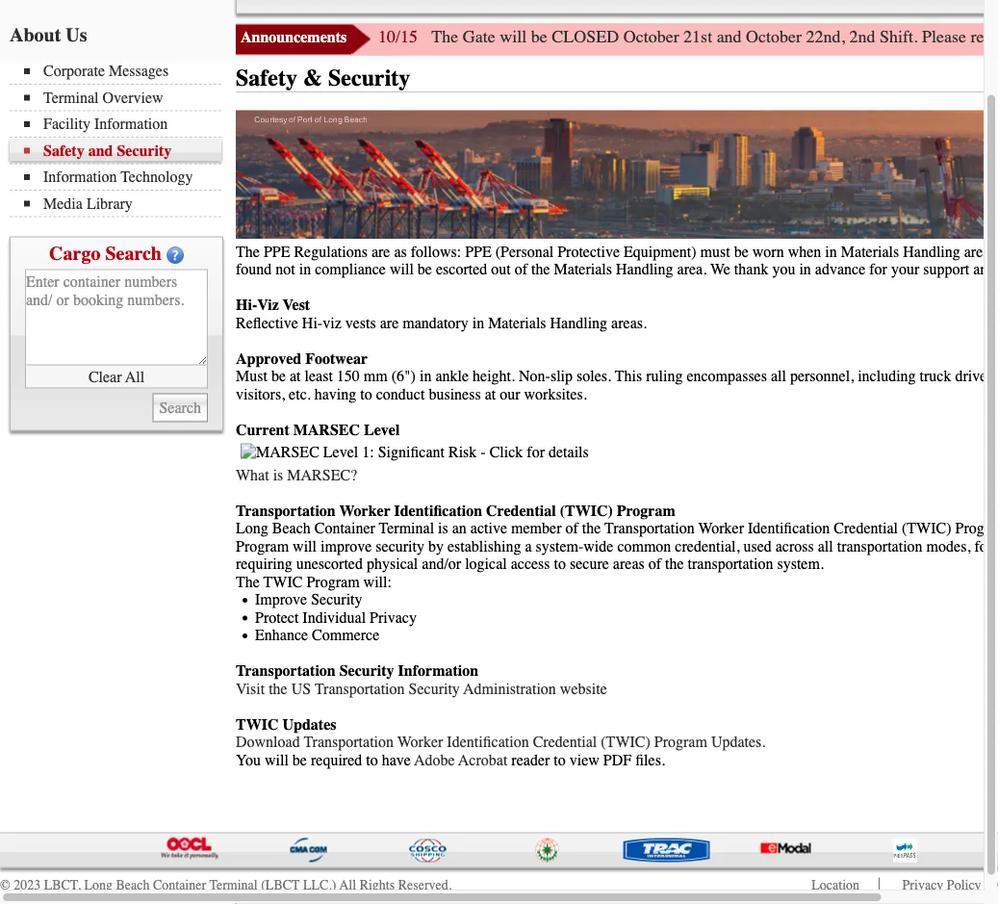 Task type: vqa. For each thing, say whether or not it's contained in the screenshot.
rightmost Pier
no



Task type: locate. For each thing, give the bounding box(es) containing it.
areas. inside hi-viz vest reflective hi-viz vests are mandatory in materials handling areas.
[[612, 315, 647, 332]]

ppe right follows:
[[465, 243, 492, 261]]

ppe right ​​​​​the
[[264, 243, 290, 261]]

terminal left (lbct
[[209, 878, 258, 894]]

2 horizontal spatial worker
[[699, 520, 744, 538]]

be left required
[[293, 752, 307, 769]]

0 horizontal spatial safety
[[43, 142, 84, 160]]

long
[[236, 520, 268, 538], [84, 878, 113, 894]]

0 vertical spatial privacy
[[370, 609, 417, 627]]

clear all button
[[25, 366, 208, 389]]

is right what
[[273, 467, 283, 484]]

the left us
[[269, 680, 288, 698]]

21st
[[684, 27, 713, 47]]

in inside 'approved footwear must be at least 150 mm (6") in ankle height. non-slip soles. this ruling encompasses all personnel, including truck drivers,'
[[420, 368, 432, 386]]

0 vertical spatial in
[[826, 243, 838, 261]]

is left the an
[[438, 520, 448, 538]]

in right mandatory at top
[[472, 315, 484, 332]]

1 horizontal spatial privacy
[[903, 878, 944, 894]]

are inside ​​​​​the ppe regulations are as follows: ppe (personal protective equipment) must be worn when in materials handling areas.
[[372, 243, 390, 261]]

corporate messages link
[[24, 63, 221, 80]]

regulations
[[294, 243, 368, 261]]

0 horizontal spatial handling
[[550, 315, 608, 332]]

​​​​​the ppe regulations are as follows: ppe (personal protective equipment) must be worn when in materials handling areas.
[[236, 243, 998, 279]]

0 horizontal spatial to
[[366, 752, 378, 769]]

handling inside ​​​​​the ppe regulations are as follows: ppe (personal protective equipment) must be worn when in materials handling areas.
[[903, 243, 961, 261]]

is inside transportation worker identification credential (twic) program long beach container terminal is an active member of the transportation worker identification credential (twic) program the twic program will:
[[438, 520, 448, 538]]

1 vertical spatial in
[[472, 315, 484, 332]]

security up commerce
[[311, 591, 363, 609]]

overview
[[103, 89, 163, 107]]

1 ppe from the left
[[264, 243, 290, 261]]

media
[[43, 195, 83, 213]]

materials up non- on the right top of the page
[[488, 315, 546, 332]]

1 vertical spatial and
[[88, 142, 113, 160]]

will inside twic updates download transportation worker identification credential (twic) program updates. you will be required to have adobe acrobat reader to view pdf files.​
[[265, 752, 289, 769]]

0 vertical spatial will
[[500, 27, 527, 47]]

container
[[315, 520, 375, 538], [153, 878, 206, 894]]

1 horizontal spatial will
[[500, 27, 527, 47]]

menu bar containing corporate messages
[[10, 61, 231, 218]]

2 to from the left
[[554, 752, 566, 769]]

1 horizontal spatial all
[[340, 878, 356, 894]]

(twic) inside twic updates download transportation worker identification credential (twic) program updates. you will be required to have adobe acrobat reader to view pdf files.​
[[601, 734, 651, 752]]

commerce
[[312, 627, 380, 645]]

what
[[236, 467, 269, 484]]

0 horizontal spatial and
[[88, 142, 113, 160]]

mandatory
[[403, 315, 469, 332]]

2 horizontal spatial in
[[826, 243, 838, 261]]

transportation
[[236, 502, 336, 520], [605, 520, 695, 538], [236, 663, 336, 680], [315, 680, 405, 698], [304, 734, 394, 752]]

twic
[[264, 574, 303, 591], [236, 716, 279, 734]]

terminal inside corporate messages terminal overview facility information safety and security information technology media library
[[43, 89, 99, 107]]

0 vertical spatial terminal
[[43, 89, 99, 107]]

(personal
[[496, 243, 554, 261]]

0 vertical spatial are
[[372, 243, 390, 261]]

menu bar
[[236, 0, 998, 14], [10, 61, 231, 218]]

view
[[570, 752, 600, 769]]

1 horizontal spatial long
[[236, 520, 268, 538]]

all
[[125, 368, 145, 386], [340, 878, 356, 894]]

terminal left the an
[[379, 520, 434, 538]]

1 horizontal spatial hi-
[[302, 315, 323, 332]]

safety inside corporate messages terminal overview facility information safety and security information technology media library
[[43, 142, 84, 160]]

safety
[[236, 65, 298, 92], [43, 142, 84, 160]]

current
[[236, 421, 290, 439]]

long down what
[[236, 520, 268, 538]]

1 vertical spatial terminal
[[379, 520, 434, 538]]

0 vertical spatial and
[[717, 27, 742, 47]]

transportation worker identification credential (twic) program long beach container terminal is an active member of the transportation worker identification credential (twic) program the twic program will:
[[236, 502, 998, 591]]

be right the must
[[734, 243, 749, 261]]

transportation inside twic updates download transportation worker identification credential (twic) program updates. you will be required to have adobe acrobat reader to view pdf files.​
[[304, 734, 394, 752]]

safety left &
[[236, 65, 298, 92]]

be left closed
[[531, 27, 548, 47]]

0 vertical spatial long
[[236, 520, 268, 538]]

1 horizontal spatial to
[[554, 752, 566, 769]]

1 horizontal spatial in
[[472, 315, 484, 332]]

1 horizontal spatial terminal
[[209, 878, 258, 894]]

location
[[812, 878, 860, 894]]

security
[[328, 65, 410, 92], [117, 142, 172, 160], [311, 591, 363, 609], [340, 663, 394, 680], [409, 680, 460, 698]]

0 horizontal spatial long
[[84, 878, 113, 894]]

2 vertical spatial terminal
[[209, 878, 258, 894]]

will right you
[[265, 752, 289, 769]]

will
[[500, 27, 527, 47], [265, 752, 289, 769]]

information
[[94, 116, 168, 133], [43, 169, 117, 186], [398, 663, 479, 680]]

including
[[858, 368, 916, 386]]

all right llc.)
[[340, 878, 356, 894]]

and up information technology 'link'
[[88, 142, 113, 160]]

ankle
[[436, 368, 469, 386]]

reader
[[512, 752, 550, 769]]

(lbct
[[261, 878, 300, 894]]

twic up protect
[[264, 574, 303, 591]]

the right of
[[582, 520, 601, 538]]

0 vertical spatial safety
[[236, 65, 298, 92]]

(twic)
[[560, 502, 613, 520], [902, 520, 952, 538], [601, 734, 651, 752]]

have
[[382, 752, 411, 769]]

0 vertical spatial all
[[125, 368, 145, 386]]

2 vertical spatial in
[[420, 368, 432, 386]]

credential
[[486, 502, 556, 520], [834, 520, 898, 538], [533, 734, 597, 752]]

lbct,
[[44, 878, 81, 894]]

marsec level 1: significant risk - click for details image
[[241, 444, 589, 462]]

will right gate
[[500, 27, 527, 47]]

1 october from the left
[[624, 27, 679, 47]]

2 vertical spatial information
[[398, 663, 479, 680]]

container inside transportation worker identification credential (twic) program long beach container terminal is an active member of the transportation worker identification credential (twic) program the twic program will:
[[315, 520, 375, 538]]

0 horizontal spatial in
[[420, 368, 432, 386]]

1 horizontal spatial menu bar
[[236, 0, 998, 14]]

1 horizontal spatial areas.
[[965, 243, 998, 261]]

1 horizontal spatial materials
[[841, 243, 900, 261]]

files.​
[[636, 752, 665, 769]]

1 horizontal spatial container
[[315, 520, 375, 538]]

october left 22nd,
[[746, 27, 802, 47]]

2 october from the left
[[746, 27, 802, 47]]

transportation down us
[[304, 734, 394, 752]]

1 vertical spatial menu bar
[[10, 61, 231, 218]]

hi-
[[236, 297, 257, 315], [302, 315, 323, 332]]

1 to from the left
[[366, 752, 378, 769]]

hi- up "footwear"
[[302, 315, 323, 332]]

2 horizontal spatial terminal
[[379, 520, 434, 538]]

in
[[826, 243, 838, 261], [472, 315, 484, 332], [420, 368, 432, 386]]

twic inside twic updates download transportation worker identification credential (twic) program updates. you will be required to have adobe acrobat reader to view pdf files.​
[[236, 716, 279, 734]]

0 vertical spatial container
[[315, 520, 375, 538]]

in inside hi-viz vest reflective hi-viz vests are mandatory in materials handling areas.
[[472, 315, 484, 332]]

1 horizontal spatial handling
[[903, 243, 961, 261]]

1 vertical spatial the
[[269, 680, 288, 698]]

0 vertical spatial menu bar
[[236, 0, 998, 14]]

be left the at
[[271, 368, 286, 386]]

visit
[[236, 680, 265, 698]]

0 vertical spatial handling
[[903, 243, 961, 261]]

1 vertical spatial materials
[[488, 315, 546, 332]]

are left as
[[372, 243, 390, 261]]

information inside transportation security information visit the us transportation security administration website
[[398, 663, 479, 680]]

individual
[[303, 609, 366, 627]]

​​​​​the
[[236, 243, 260, 261]]

terminal down corporate on the left of page
[[43, 89, 99, 107]]

be inside 'approved footwear must be at least 150 mm (6") in ankle height. non-slip soles. this ruling encompasses all personnel, including truck drivers,'
[[271, 368, 286, 386]]

location link
[[812, 878, 860, 894]]

the left gate
[[432, 27, 459, 47]]

information up adobe
[[398, 663, 479, 680]]

0 horizontal spatial terminal
[[43, 89, 99, 107]]

program
[[617, 502, 676, 520], [956, 520, 998, 538], [307, 574, 360, 591], [655, 734, 708, 752]]

encompasses
[[687, 368, 767, 386]]

1 vertical spatial the
[[236, 574, 260, 591]]

handling
[[903, 243, 961, 261], [550, 315, 608, 332]]

identification inside twic updates download transportation worker identification credential (twic) program updates. you will be required to have adobe acrobat reader to view pdf files.​
[[447, 734, 529, 752]]

the up protect
[[236, 574, 260, 591]]

1 vertical spatial twic
[[236, 716, 279, 734]]

1 horizontal spatial the
[[432, 27, 459, 47]]

in for areas.
[[472, 315, 484, 332]]

credential inside twic updates download transportation worker identification credential (twic) program updates. you will be required to have adobe acrobat reader to view pdf files.​
[[533, 734, 597, 752]]

terminal
[[43, 89, 99, 107], [379, 520, 434, 538], [209, 878, 258, 894]]

worn
[[753, 243, 784, 261]]

information down overview
[[94, 116, 168, 133]]

0 vertical spatial areas.
[[965, 243, 998, 261]]

are right vests
[[380, 315, 399, 332]]

1 vertical spatial beach
[[116, 878, 150, 894]]

to left the 'view'
[[554, 752, 566, 769]]

1 horizontal spatial beach
[[272, 520, 311, 538]]

transportation right of
[[605, 520, 695, 538]]

the
[[432, 27, 459, 47], [236, 574, 260, 591]]

1 horizontal spatial ppe
[[465, 243, 492, 261]]

0 horizontal spatial ppe
[[264, 243, 290, 261]]

the inside transportation worker identification credential (twic) program long beach container terminal is an active member of the transportation worker identification credential (twic) program the twic program will:
[[582, 520, 601, 538]]

enhance
[[255, 627, 308, 645]]

0 horizontal spatial container
[[153, 878, 206, 894]]

0 horizontal spatial is
[[273, 467, 283, 484]]

0 vertical spatial twic
[[264, 574, 303, 591]]

beach inside transportation worker identification credential (twic) program long beach container terminal is an active member of the transportation worker identification credential (twic) program the twic program will:
[[272, 520, 311, 538]]

cargo
[[49, 243, 101, 265]]

security up technology
[[117, 142, 172, 160]]

information up media
[[43, 169, 117, 186]]

privacy down the will:
[[370, 609, 417, 627]]

privacy inside improve security protect individual privacy enhance commerce
[[370, 609, 417, 627]]

1 vertical spatial is
[[438, 520, 448, 538]]

0 vertical spatial the
[[582, 520, 601, 538]]

clear all
[[88, 368, 145, 386]]

what is marsec? link
[[236, 467, 357, 484]]

0 horizontal spatial all
[[125, 368, 145, 386]]

1 vertical spatial will
[[265, 752, 289, 769]]

1 vertical spatial container
[[153, 878, 206, 894]]

None submit
[[153, 394, 208, 423]]

messages
[[109, 63, 169, 80]]

ppe
[[264, 243, 290, 261], [465, 243, 492, 261]]

security inside corporate messages terminal overview facility information safety and security information technology media library
[[117, 142, 172, 160]]

10/15
[[378, 27, 418, 47]]

required
[[311, 752, 362, 769]]

adobe acrobat link
[[414, 752, 508, 769]]

materials
[[841, 243, 900, 261], [488, 315, 546, 332]]

0 horizontal spatial october
[[624, 27, 679, 47]]

in right (6") at the top left of page
[[420, 368, 432, 386]]

an
[[452, 520, 467, 538]]

0 horizontal spatial the
[[236, 574, 260, 591]]

is
[[273, 467, 283, 484], [438, 520, 448, 538]]

1 vertical spatial areas.
[[612, 315, 647, 332]]

marsec
[[293, 421, 360, 439]]

program inside twic updates download transportation worker identification credential (twic) program updates. you will be required to have adobe acrobat reader to view pdf files.​
[[655, 734, 708, 752]]

in right when
[[826, 243, 838, 261]]

member
[[511, 520, 562, 538]]

0 vertical spatial beach
[[272, 520, 311, 538]]

what is marsec?
[[236, 467, 357, 484]]

safety down facility
[[43, 142, 84, 160]]

october left 21st
[[624, 27, 679, 47]]

privacy left policy
[[903, 878, 944, 894]]

0 horizontal spatial beach
[[116, 878, 150, 894]]

twic down visit
[[236, 716, 279, 734]]

0 horizontal spatial the
[[269, 680, 288, 698]]

media library link
[[24, 195, 221, 213]]

level
[[364, 421, 400, 439]]

1 vertical spatial safety
[[43, 142, 84, 160]]

0 horizontal spatial materials
[[488, 315, 546, 332]]

and right 21st
[[717, 27, 742, 47]]

1 vertical spatial information
[[43, 169, 117, 186]]

will:
[[364, 574, 392, 591]]

1 horizontal spatial the
[[582, 520, 601, 538]]

0 horizontal spatial privacy
[[370, 609, 417, 627]]

1 horizontal spatial worker
[[398, 734, 443, 752]]

equipment)
[[624, 243, 697, 261]]

vests
[[345, 315, 376, 332]]

transportation down what is marsec?
[[236, 502, 336, 520]]

approved
[[236, 350, 302, 368]]

1 vertical spatial handling
[[550, 315, 608, 332]]

beach down what is marsec?
[[272, 520, 311, 538]]

to left have
[[366, 752, 378, 769]]

hi-viz vest reflective hi-viz vests are mandatory in materials handling areas.
[[236, 297, 647, 332]]

updates
[[283, 716, 336, 734]]

&
[[303, 65, 323, 92]]

materials right when
[[841, 243, 900, 261]]

0 horizontal spatial will
[[265, 752, 289, 769]]

protect
[[255, 609, 299, 627]]

administration
[[464, 680, 556, 698]]

shift.
[[880, 27, 918, 47]]

0 horizontal spatial areas.
[[612, 315, 647, 332]]

1 horizontal spatial is
[[438, 520, 448, 538]]

0 horizontal spatial menu bar
[[10, 61, 231, 218]]

1 vertical spatial are
[[380, 315, 399, 332]]

hi- left vest
[[236, 297, 257, 315]]

long right lbct,
[[84, 878, 113, 894]]

beach right lbct,
[[116, 878, 150, 894]]

0 vertical spatial materials
[[841, 243, 900, 261]]

1 horizontal spatial october
[[746, 27, 802, 47]]

all right clear
[[125, 368, 145, 386]]



Task type: describe. For each thing, give the bounding box(es) containing it.
©
[[0, 878, 10, 894]]

us
[[291, 680, 311, 698]]

be inside twic updates download transportation worker identification credential (twic) program updates. you will be required to have adobe acrobat reader to view pdf files.​
[[293, 752, 307, 769]]

handling inside hi-viz vest reflective hi-viz vests are mandatory in materials handling areas.
[[550, 315, 608, 332]]

the inside transportation worker identification credential (twic) program long beach container terminal is an active member of the transportation worker identification credential (twic) program the twic program will:
[[236, 574, 260, 591]]

must
[[236, 368, 268, 386]]

pdf
[[604, 752, 632, 769]]

are inside hi-viz vest reflective hi-viz vests are mandatory in materials handling areas.
[[380, 315, 399, 332]]

long inside transportation worker identification credential (twic) program long beach container terminal is an active member of the transportation worker identification credential (twic) program the twic program will:
[[236, 520, 268, 538]]

clear
[[88, 368, 122, 386]]

2023
[[14, 878, 41, 894]]

about
[[10, 24, 61, 46]]

visit the us transportation security administration website link
[[236, 680, 607, 698]]

drivers,
[[956, 368, 998, 386]]

0 vertical spatial is
[[273, 467, 283, 484]]

facility
[[43, 116, 90, 133]]

reserved.
[[398, 878, 452, 894]]

© 2023 lbct, long beach container terminal (lbct llc.) all rights reserved.
[[0, 878, 452, 894]]

privacy policy link
[[903, 878, 982, 894]]

all inside button
[[125, 368, 145, 386]]

materials inside ​​​​​the ppe regulations are as follows: ppe (personal protective equipment) must be worn when in materials handling areas.
[[841, 243, 900, 261]]

follows:
[[411, 243, 461, 261]]

in inside ​​​​​the ppe regulations are as follows: ppe (personal protective equipment) must be worn when in materials handling areas.
[[826, 243, 838, 261]]

worker inside twic updates download transportation worker identification credential (twic) program updates. you will be required to have adobe acrobat reader to view pdf files.​
[[398, 734, 443, 752]]

security down commerce
[[340, 663, 394, 680]]

150
[[337, 368, 360, 386]]

protective
[[558, 243, 620, 261]]

policy
[[947, 878, 982, 894]]

announcements
[[241, 29, 347, 47]]

truck
[[920, 368, 952, 386]]

1 horizontal spatial and
[[717, 27, 742, 47]]

transportation down enhance
[[236, 663, 336, 680]]

at
[[290, 368, 301, 386]]

security inside improve security protect individual privacy enhance commerce
[[311, 591, 363, 609]]

(6")
[[392, 368, 416, 386]]

active
[[471, 520, 507, 538]]

and inside corporate messages terminal overview facility information safety and security information technology media library
[[88, 142, 113, 160]]

please
[[923, 27, 967, 47]]

security down the 10/15
[[328, 65, 410, 92]]

improve security protect individual privacy enhance commerce
[[255, 591, 417, 645]]

improve
[[255, 591, 307, 609]]

security up adobe
[[409, 680, 460, 698]]

when
[[788, 243, 822, 261]]

facility information link
[[24, 116, 221, 133]]

personnel,
[[790, 368, 854, 386]]

2 ppe from the left
[[465, 243, 492, 261]]

website
[[560, 680, 607, 698]]

1 vertical spatial privacy
[[903, 878, 944, 894]]

the inside transportation security information visit the us transportation security administration website
[[269, 680, 288, 698]]

corporate messages terminal overview facility information safety and security information technology media library
[[43, 63, 193, 213]]

reflective
[[236, 315, 298, 332]]

materials inside hi-viz vest reflective hi-viz vests are mandatory in materials handling areas.
[[488, 315, 546, 332]]

slip
[[551, 368, 573, 386]]

terminal inside transportation worker identification credential (twic) program long beach container terminal is an active member of the transportation worker identification credential (twic) program the twic program will:
[[379, 520, 434, 538]]

must
[[701, 243, 731, 261]]

safety and security link
[[24, 142, 221, 160]]

search
[[105, 243, 162, 265]]

in for non-
[[420, 368, 432, 386]]

privacy policy
[[903, 878, 982, 894]]

twic updates download transportation worker identification credential (twic) program updates. you will be required to have adobe acrobat reader to view pdf files.​
[[236, 716, 766, 769]]

current marsec level
[[236, 421, 400, 439]]

closed
[[552, 27, 619, 47]]

download
[[236, 734, 300, 752]]

0 vertical spatial information
[[94, 116, 168, 133]]

1 vertical spatial long
[[84, 878, 113, 894]]

twic inside transportation worker identification credential (twic) program long beach container terminal is an active member of the transportation worker identification credential (twic) program the twic program will:
[[264, 574, 303, 591]]

download transportation worker identification credential (twic) program updates. link
[[236, 734, 766, 752]]

mm
[[364, 368, 388, 386]]

height.
[[473, 368, 515, 386]]

acrobat
[[459, 752, 508, 769]]

10/15 the gate will be closed october 21st and october 22nd, 2nd shift. please refer
[[378, 27, 998, 47]]

least
[[305, 368, 333, 386]]

areas. inside ​​​​​the ppe regulations are as follows: ppe (personal protective equipment) must be worn when in materials handling areas.
[[965, 243, 998, 261]]

adobe
[[414, 752, 455, 769]]

ruling
[[646, 368, 683, 386]]

transportation security information visit the us transportation security administration website
[[236, 663, 607, 698]]

safety & security
[[236, 65, 410, 92]]

us
[[66, 24, 87, 46]]

soles.
[[577, 368, 611, 386]]

library
[[87, 195, 133, 213]]

as
[[394, 243, 407, 261]]

be inside ​​​​​the ppe regulations are as follows: ppe (personal protective equipment) must be worn when in materials handling areas.
[[734, 243, 749, 261]]

0 vertical spatial the
[[432, 27, 459, 47]]

technology
[[121, 169, 193, 186]]

llc.)
[[303, 878, 337, 894]]

information technology link
[[24, 169, 221, 186]]

1 horizontal spatial safety
[[236, 65, 298, 92]]

updates.
[[711, 734, 766, 752]]

Enter container numbers and/ or booking numbers.  text field
[[25, 270, 208, 366]]

of
[[566, 520, 578, 538]]

viz
[[323, 315, 342, 332]]

footwear
[[305, 350, 368, 368]]

non-
[[519, 368, 551, 386]]

0 horizontal spatial worker
[[339, 502, 391, 520]]

22nd,
[[806, 27, 845, 47]]

1 vertical spatial all
[[340, 878, 356, 894]]

0 horizontal spatial hi-
[[236, 297, 257, 315]]

2nd
[[850, 27, 876, 47]]

approved footwear must be at least 150 mm (6") in ankle height. non-slip soles. this ruling encompasses all personnel, including truck drivers,
[[236, 350, 998, 404]]

vest
[[283, 297, 310, 315]]

rights
[[360, 878, 395, 894]]

marsec?
[[287, 467, 357, 484]]

transportation down commerce
[[315, 680, 405, 698]]



